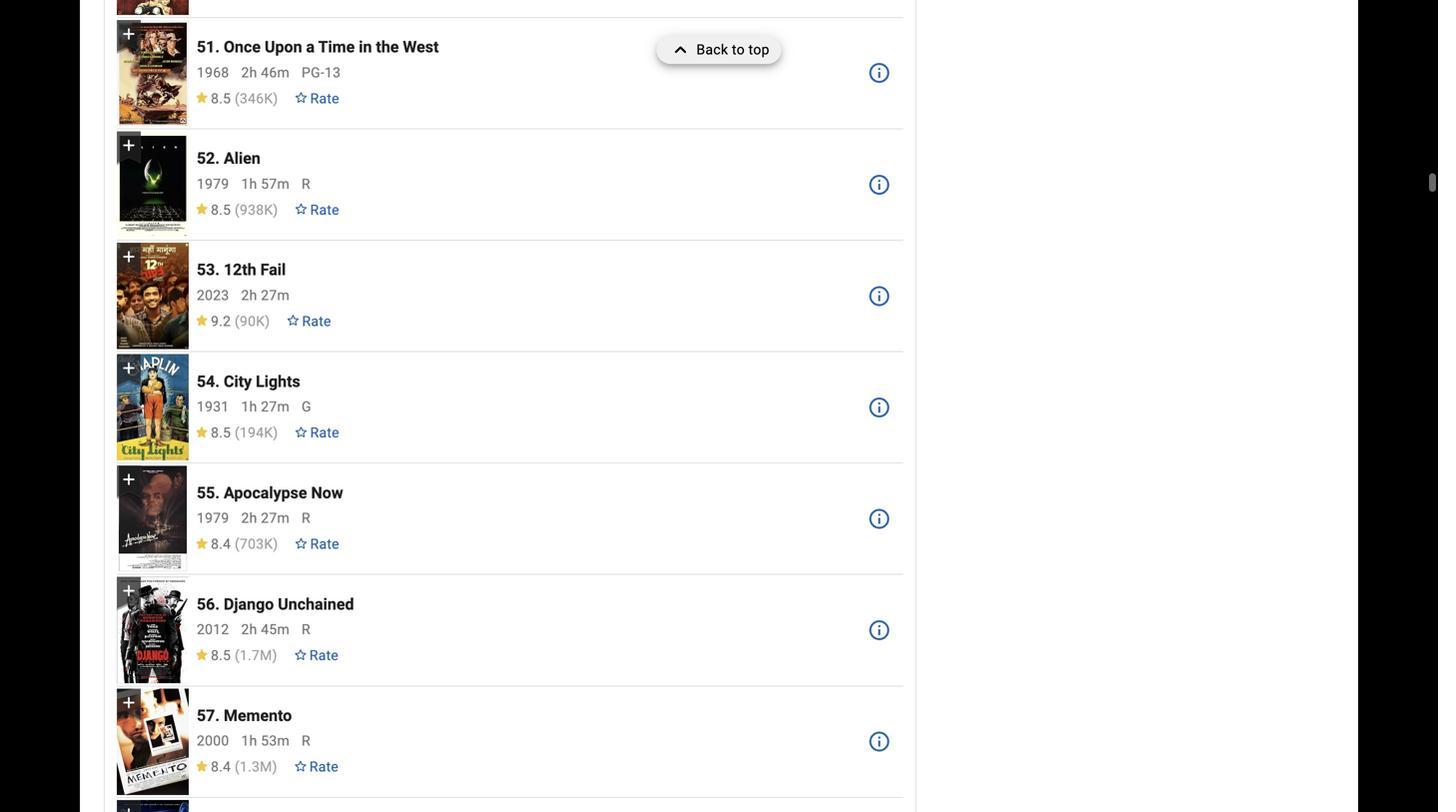 Task type: vqa. For each thing, say whether or not it's contained in the screenshot.
53. 12Th Fail link
yes



Task type: describe. For each thing, give the bounding box(es) containing it.
imdb rating: 8.5 element for alien
[[195, 202, 278, 218]]

rate button for lights
[[286, 415, 347, 451]]

star border inline image for city
[[294, 426, 308, 437]]

star border inline image for once
[[294, 92, 308, 103]]

27m for lights
[[261, 398, 290, 415]]

8.4 ( 1.3m )
[[211, 759, 277, 775]]

charles chaplin in city lights (1931) image
[[117, 354, 189, 461]]

55.
[[197, 483, 220, 502]]

27m for now
[[261, 510, 290, 526]]

8.5 ( 938k )
[[211, 202, 278, 218]]

top
[[749, 41, 770, 58]]

) down 53m
[[272, 759, 277, 775]]

rate for unchained
[[309, 647, 339, 664]]

back
[[697, 41, 728, 58]]

53. 12th fail
[[197, 260, 286, 279]]

once
[[224, 38, 261, 57]]

1.7m
[[240, 647, 272, 664]]

13
[[325, 64, 341, 81]]

group for 55. apocalypse now
[[117, 466, 189, 572]]

2h for django
[[241, 621, 257, 638]]

the
[[376, 38, 399, 57]]

55. apocalypse now link
[[197, 483, 343, 502]]

1h 27m
[[241, 398, 290, 415]]

9.2 ( 90k )
[[211, 313, 270, 330]]

2 vertical spatial star border inline image
[[293, 760, 307, 772]]

8.5 for 54.
[[211, 424, 231, 441]]

django
[[224, 595, 274, 614]]

r for django
[[302, 621, 310, 638]]

rate button right '1.3m'
[[285, 749, 347, 785]]

2h 27m for 12th
[[241, 287, 290, 304]]

add image for 56. django unchained
[[119, 581, 139, 601]]

star inline image for 51.
[[195, 92, 209, 103]]

star border inline image for alien
[[294, 203, 308, 215]]

back to top
[[697, 41, 770, 58]]

52. alien
[[197, 149, 261, 168]]

back to top button
[[657, 36, 782, 64]]

add image for 54.
[[119, 358, 139, 378]]

add image for 51. once upon a time in the west
[[119, 24, 139, 44]]

see more information about django unchained image
[[867, 618, 891, 642]]

add image for 53.
[[119, 247, 139, 267]]

group for 52. alien
[[117, 131, 189, 238]]

8.4 for 57.
[[211, 759, 231, 775]]

( for django
[[235, 647, 240, 664]]

56.
[[197, 595, 220, 614]]

8.4 ( 703k )
[[211, 536, 278, 552]]

8 group from the top
[[117, 800, 189, 812]]

57. memento
[[197, 706, 292, 725]]

1979 for 52.
[[197, 176, 229, 192]]

leonardo dicaprio, jamie foxx, and christoph waltz in django unchained (2012) image
[[117, 577, 189, 683]]

imdb rating: 8.4 element for apocalypse
[[195, 536, 278, 552]]

1979 for 55.
[[197, 510, 229, 526]]

90k
[[240, 313, 265, 330]]

( for memento
[[235, 759, 240, 775]]

rate for lights
[[310, 424, 339, 441]]

memento
[[224, 706, 292, 725]]

see more information about alien image
[[867, 173, 891, 197]]

rate button for upon
[[286, 81, 347, 117]]

now
[[311, 483, 343, 502]]

rate for upon
[[310, 90, 339, 107]]

alien
[[224, 149, 261, 168]]

2h 27m for apocalypse
[[241, 510, 290, 526]]

( for alien
[[235, 202, 240, 218]]

) for fail
[[265, 313, 270, 330]]

( for apocalypse
[[235, 536, 240, 552]]

star border inline image for apocalypse
[[294, 538, 308, 549]]

8.5 for 56.
[[211, 647, 231, 664]]

) down 57m
[[273, 202, 278, 218]]

1h for memento
[[241, 733, 257, 749]]

star inline image for 55. apocalypse now
[[195, 538, 209, 549]]

56. django unchained
[[197, 595, 354, 614]]

rate for fail
[[302, 313, 331, 330]]

55. apocalypse now
[[197, 483, 343, 502]]

imdb rating: 8.5 element for once
[[195, 90, 278, 107]]

) for lights
[[273, 424, 278, 441]]

pg-
[[302, 64, 325, 81]]

imdb rating: 8.4 element for memento
[[195, 759, 277, 775]]

star border inline image for unchained
[[293, 649, 307, 660]]

2h for 12th
[[241, 287, 257, 304]]

imdb rating: 8.5 element for django
[[195, 647, 277, 664]]

marlon brando and martin sheen in apocalypse now (1979) image
[[117, 466, 189, 572]]

rate for now
[[310, 536, 339, 552]]

once upon a time in the west (1968) image
[[117, 20, 189, 126]]

rate button right 938k
[[286, 192, 347, 228]]

51.
[[197, 38, 220, 57]]

see more information about 12th fail image
[[867, 284, 891, 308]]



Task type: locate. For each thing, give the bounding box(es) containing it.
938k
[[240, 202, 273, 218]]

star inline image left 9.2
[[195, 315, 209, 326]]

52.
[[197, 149, 220, 168]]

1 vertical spatial 8.4
[[211, 759, 231, 775]]

imdb rating: 8.5 element
[[195, 90, 278, 107], [195, 202, 278, 218], [195, 424, 278, 441], [195, 647, 277, 664]]

703k
[[240, 536, 273, 552]]

1 vertical spatial star inline image
[[195, 649, 209, 660]]

) for upon
[[273, 90, 278, 107]]

1.3m
[[240, 759, 272, 775]]

0 vertical spatial 2h 27m
[[241, 287, 290, 304]]

52. alien link
[[197, 149, 261, 168]]

4 2h from the top
[[241, 621, 257, 638]]

4 ( from the top
[[235, 424, 240, 441]]

4 group from the top
[[117, 354, 189, 461]]

8.5 ( 346k )
[[211, 90, 278, 107]]

2h up 90k
[[241, 287, 257, 304]]

2 r from the top
[[302, 510, 310, 526]]

r for memento
[[302, 733, 310, 749]]

) down "55. apocalypse now" link
[[273, 536, 278, 552]]

46m
[[261, 64, 290, 81]]

1 vertical spatial 1979
[[197, 510, 229, 526]]

group left 55.
[[117, 466, 189, 572]]

to
[[732, 41, 745, 58]]

pg-13
[[302, 64, 341, 81]]

1979 down 55.
[[197, 510, 229, 526]]

3 star inline image from the top
[[195, 760, 209, 772]]

) for unchained
[[272, 647, 277, 664]]

add image
[[119, 24, 139, 44], [119, 135, 139, 155], [119, 470, 139, 490], [119, 581, 139, 601], [119, 804, 139, 812]]

8.4 left 703k
[[211, 536, 231, 552]]

1 vertical spatial 1h
[[241, 398, 257, 415]]

54. city lights
[[197, 372, 300, 391]]

group left the 2012
[[117, 577, 189, 683]]

group for 57. memento
[[117, 688, 189, 795]]

rate button
[[286, 81, 347, 117], [286, 192, 347, 228], [278, 304, 339, 339], [286, 415, 347, 451], [286, 526, 347, 562], [285, 638, 347, 674], [285, 749, 347, 785]]

1h 57m
[[241, 176, 290, 192]]

r
[[302, 176, 310, 192], [302, 510, 310, 526], [302, 621, 310, 638], [302, 733, 310, 749]]

51. once upon a time in the west link
[[197, 38, 439, 57]]

( for 12th
[[235, 313, 240, 330]]

imdb rating: 8.5 element down the 1968 at the top of page
[[195, 90, 278, 107]]

2 2h from the top
[[241, 287, 257, 304]]

2 vertical spatial add image
[[119, 692, 139, 712]]

2 group from the top
[[117, 131, 189, 238]]

2 add image from the top
[[119, 358, 139, 378]]

) down 1h 27m
[[273, 424, 278, 441]]

0 vertical spatial star border inline image
[[286, 315, 300, 326]]

8.5
[[211, 90, 231, 107], [211, 202, 231, 218], [211, 424, 231, 441], [211, 647, 231, 664]]

rate button right 90k
[[278, 304, 339, 339]]

4 imdb rating: 8.5 element from the top
[[195, 647, 277, 664]]

add image down alien (1979) image
[[119, 247, 139, 267]]

8.5 down the 2012
[[211, 647, 231, 664]]

) right 9.2
[[265, 313, 270, 330]]

3 add image from the top
[[119, 692, 139, 712]]

imdb rating: 8.4 element
[[195, 536, 278, 552], [195, 759, 277, 775]]

guy pearce and carrie-anne moss in memento (2000) image
[[117, 688, 189, 795]]

2 star inline image from the top
[[195, 649, 209, 660]]

add image down once upon a time in the west (1968) 'image'
[[119, 135, 139, 155]]

star border inline image
[[286, 315, 300, 326], [293, 649, 307, 660], [293, 760, 307, 772]]

1 star inline image from the top
[[195, 92, 209, 103]]

rate down pg-13
[[310, 90, 339, 107]]

57m
[[261, 176, 290, 192]]

8.5 down the 1968 at the top of page
[[211, 90, 231, 107]]

6 group from the top
[[117, 577, 189, 683]]

1 2h from the top
[[241, 64, 257, 81]]

1 1h from the top
[[241, 176, 257, 192]]

rate button for unchained
[[285, 638, 347, 674]]

8.5 ( 194k )
[[211, 424, 278, 441]]

2 imdb rating: 8.5 element from the top
[[195, 202, 278, 218]]

2h left 46m
[[241, 64, 257, 81]]

a
[[306, 38, 315, 57]]

2 ( from the top
[[235, 202, 240, 218]]

4 add image from the top
[[119, 581, 139, 601]]

12th fail (2023) image
[[117, 243, 189, 349]]

2 27m from the top
[[261, 398, 290, 415]]

0 vertical spatial star inline image
[[195, 538, 209, 549]]

star border inline image right 90k
[[286, 315, 300, 326]]

27m down 'lights'
[[261, 398, 290, 415]]

8.5 down 1931
[[211, 424, 231, 441]]

8.4 down 2000
[[211, 759, 231, 775]]

rate down now at the bottom of the page
[[310, 536, 339, 552]]

0 vertical spatial 1979
[[197, 176, 229, 192]]

1 add image from the top
[[119, 24, 139, 44]]

1h left 57m
[[241, 176, 257, 192]]

imdb rating: 8.4 element down 2000
[[195, 759, 277, 775]]

rate button right 194k
[[286, 415, 347, 451]]

1931
[[197, 398, 229, 415]]

star inline image for 56. django unchained
[[195, 649, 209, 660]]

imdb rating: 8.5 element down the 2012
[[195, 647, 277, 664]]

5 add image from the top
[[119, 804, 139, 812]]

imdb rating: 8.5 element for city
[[195, 424, 278, 441]]

8.5 ( 1.7m )
[[211, 647, 277, 664]]

upon
[[265, 38, 302, 57]]

rate button down 51. once upon a time in the west link
[[286, 81, 347, 117]]

1 vertical spatial 27m
[[261, 398, 290, 415]]

2 1h from the top
[[241, 398, 257, 415]]

1968
[[197, 64, 229, 81]]

2h for once
[[241, 64, 257, 81]]

3 imdb rating: 8.5 element from the top
[[195, 424, 278, 441]]

1 vertical spatial 2h 27m
[[241, 510, 290, 526]]

add image for 52. alien
[[119, 135, 139, 155]]

rate down unchained
[[309, 647, 339, 664]]

wall·e (2008) image
[[117, 800, 189, 812]]

alien (1979) image
[[117, 131, 189, 238]]

add image for 57.
[[119, 692, 139, 712]]

1 r from the top
[[302, 176, 310, 192]]

5 group from the top
[[117, 466, 189, 572]]

1h 53m
[[241, 733, 290, 749]]

star inline image for 57. memento
[[195, 760, 209, 772]]

r down unchained
[[302, 621, 310, 638]]

) down 46m
[[273, 90, 278, 107]]

group left the '2023'
[[117, 243, 189, 349]]

add image
[[119, 247, 139, 267], [119, 358, 139, 378], [119, 692, 139, 712]]

1979
[[197, 176, 229, 192], [197, 510, 229, 526]]

0 vertical spatial 1h
[[241, 176, 257, 192]]

1 star border inline image from the top
[[294, 92, 308, 103]]

expand less image
[[669, 36, 697, 64]]

add image down grace kelly, james stewart, and georgine darcy in rear window (1954) image at the left of the page
[[119, 24, 139, 44]]

0 vertical spatial 27m
[[261, 287, 290, 304]]

group for 53. 12th fail
[[117, 243, 189, 349]]

2 2h 27m from the top
[[241, 510, 290, 526]]

lights
[[256, 372, 300, 391]]

0 vertical spatial 8.4
[[211, 536, 231, 552]]

group left 2000
[[117, 688, 189, 795]]

) for now
[[273, 536, 278, 552]]

194k
[[240, 424, 273, 441]]

star border inline image right '1.3m'
[[293, 760, 307, 772]]

53.
[[197, 260, 220, 279]]

53m
[[261, 733, 290, 749]]

2 vertical spatial star inline image
[[195, 760, 209, 772]]

group left 52.
[[117, 131, 189, 238]]

1 8.5 from the top
[[211, 90, 231, 107]]

imdb rating: 9.2 element
[[195, 313, 270, 330]]

2 1979 from the top
[[197, 510, 229, 526]]

r down "55. apocalypse now" link
[[302, 510, 310, 526]]

r right 57m
[[302, 176, 310, 192]]

2h for apocalypse
[[241, 510, 257, 526]]

star inline image for 52.
[[195, 203, 209, 215]]

1979 down 52.
[[197, 176, 229, 192]]

8.5 left 938k
[[211, 202, 231, 218]]

g
[[302, 398, 311, 415]]

2h up the 8.4 ( 703k )
[[241, 510, 257, 526]]

add image down guy pearce and carrie-anne moss in memento (2000) image
[[119, 804, 139, 812]]

2012
[[197, 621, 229, 638]]

8.4 for 55.
[[211, 536, 231, 552]]

8.5 for 52.
[[211, 202, 231, 218]]

1h for city
[[241, 398, 257, 415]]

1 2h 27m from the top
[[241, 287, 290, 304]]

group
[[117, 20, 189, 126], [117, 131, 189, 238], [117, 243, 189, 349], [117, 354, 189, 461], [117, 466, 189, 572], [117, 577, 189, 683], [117, 688, 189, 795], [117, 800, 189, 812]]

star border inline image
[[294, 92, 308, 103], [294, 203, 308, 215], [294, 426, 308, 437], [294, 538, 308, 549]]

1h for alien
[[241, 176, 257, 192]]

3 ( from the top
[[235, 313, 240, 330]]

star inline image down 2000
[[195, 760, 209, 772]]

2h 27m
[[241, 287, 290, 304], [241, 510, 290, 526]]

star border inline image down the g
[[294, 426, 308, 437]]

grace kelly, james stewart, and georgine darcy in rear window (1954) image
[[117, 0, 189, 15]]

1 add image from the top
[[119, 247, 139, 267]]

group left 1931
[[117, 354, 189, 461]]

group for 51. once upon a time in the west
[[117, 20, 189, 126]]

) down '45m'
[[272, 647, 277, 664]]

1 imdb rating: 8.4 element from the top
[[195, 536, 278, 552]]

4 star inline image from the top
[[195, 426, 209, 437]]

45m
[[261, 621, 290, 638]]

27m down the fail
[[261, 287, 290, 304]]

3 star inline image from the top
[[195, 315, 209, 326]]

1 vertical spatial imdb rating: 8.4 element
[[195, 759, 277, 775]]

see more information about city lights image
[[867, 395, 891, 419]]

2 star border inline image from the top
[[294, 203, 308, 215]]

56. django unchained link
[[197, 595, 354, 614]]

star inline image for 54.
[[195, 426, 209, 437]]

add image down leonardo dicaprio, jamie foxx, and christoph waltz in django unchained (2012) 'image' on the left of the page
[[119, 692, 139, 712]]

star border inline image right 703k
[[294, 538, 308, 549]]

4 star border inline image from the top
[[294, 538, 308, 549]]

imdb rating: 8.4 element down 55.
[[195, 536, 278, 552]]

2h 46m
[[241, 64, 290, 81]]

star inline image down the 1968 at the top of page
[[195, 92, 209, 103]]

2000
[[197, 733, 229, 749]]

57. memento link
[[197, 706, 292, 725]]

3 1h from the top
[[241, 733, 257, 749]]

3 add image from the top
[[119, 470, 139, 490]]

2 vertical spatial 1h
[[241, 733, 257, 749]]

add image for 55. apocalypse now
[[119, 470, 139, 490]]

rate button down now at the bottom of the page
[[286, 526, 347, 562]]

fail
[[260, 260, 286, 279]]

unchained
[[278, 595, 354, 614]]

apocalypse
[[224, 483, 307, 502]]

group left the 1968 at the top of page
[[117, 20, 189, 126]]

8.4
[[211, 536, 231, 552], [211, 759, 231, 775]]

2h 27m down the fail
[[241, 287, 290, 304]]

see more information about apocalypse now image
[[867, 507, 891, 531]]

(
[[235, 90, 240, 107], [235, 202, 240, 218], [235, 313, 240, 330], [235, 424, 240, 441], [235, 536, 240, 552], [235, 647, 240, 664], [235, 759, 240, 775]]

star inline image left 8.5 ( 938k )
[[195, 203, 209, 215]]

2 vertical spatial 27m
[[261, 510, 290, 526]]

west
[[403, 38, 439, 57]]

star border inline image right 938k
[[294, 203, 308, 215]]

add image down marlon brando and martin sheen in apocalypse now (1979) image
[[119, 581, 139, 601]]

0 vertical spatial imdb rating: 8.4 element
[[195, 536, 278, 552]]

6 ( from the top
[[235, 647, 240, 664]]

3 star border inline image from the top
[[294, 426, 308, 437]]

rate button for fail
[[278, 304, 339, 339]]

3 2h from the top
[[241, 510, 257, 526]]

time
[[318, 38, 355, 57]]

( for city
[[235, 424, 240, 441]]

1 27m from the top
[[261, 287, 290, 304]]

1h
[[241, 176, 257, 192], [241, 398, 257, 415], [241, 733, 257, 749]]

2h
[[241, 64, 257, 81], [241, 287, 257, 304], [241, 510, 257, 526], [241, 621, 257, 638]]

star border inline image down pg-
[[294, 92, 308, 103]]

add image down charles chaplin in city lights (1931) image
[[119, 470, 139, 490]]

1 1979 from the top
[[197, 176, 229, 192]]

2023
[[197, 287, 229, 304]]

2 8.5 from the top
[[211, 202, 231, 218]]

54.
[[197, 372, 220, 391]]

r for alien
[[302, 176, 310, 192]]

5 ( from the top
[[235, 536, 240, 552]]

rate right 938k
[[310, 202, 339, 218]]

9.2
[[211, 313, 231, 330]]

group for 54. city lights
[[117, 354, 189, 461]]

12th
[[224, 260, 256, 279]]

star border inline image right 1.7m
[[293, 649, 307, 660]]

rate button for now
[[286, 526, 347, 562]]

star inline image for 53.
[[195, 315, 209, 326]]

rate button down unchained
[[285, 638, 347, 674]]

1 imdb rating: 8.5 element from the top
[[195, 90, 278, 107]]

see more information about once upon a time in the west image
[[867, 61, 891, 85]]

imdb rating: 8.5 element down 1931
[[195, 424, 278, 441]]

2h 45m
[[241, 621, 290, 638]]

7 group from the top
[[117, 688, 189, 795]]

)
[[273, 90, 278, 107], [273, 202, 278, 218], [265, 313, 270, 330], [273, 424, 278, 441], [273, 536, 278, 552], [272, 647, 277, 664], [272, 759, 277, 775]]

2 add image from the top
[[119, 135, 139, 155]]

51. once upon a time in the west
[[197, 38, 439, 57]]

27m
[[261, 287, 290, 304], [261, 398, 290, 415], [261, 510, 290, 526]]

1 vertical spatial add image
[[119, 358, 139, 378]]

27m down "55. apocalypse now" link
[[261, 510, 290, 526]]

2h down django at the bottom of page
[[241, 621, 257, 638]]

8.5 for 51.
[[211, 90, 231, 107]]

rate right '1.3m'
[[309, 759, 339, 775]]

1 star inline image from the top
[[195, 538, 209, 549]]

add image down 12th fail (2023) image
[[119, 358, 139, 378]]

star inline image
[[195, 538, 209, 549], [195, 649, 209, 660], [195, 760, 209, 772]]

1 vertical spatial star border inline image
[[293, 649, 307, 660]]

star inline image down 1931
[[195, 426, 209, 437]]

star inline image down the 2012
[[195, 649, 209, 660]]

4 8.5 from the top
[[211, 647, 231, 664]]

group for 56. django unchained
[[117, 577, 189, 683]]

2 star inline image from the top
[[195, 203, 209, 215]]

53. 12th fail link
[[197, 260, 286, 280]]

1h down 54. city lights link
[[241, 398, 257, 415]]

27m for fail
[[261, 287, 290, 304]]

4 r from the top
[[302, 733, 310, 749]]

rate right 90k
[[302, 313, 331, 330]]

0 vertical spatial add image
[[119, 247, 139, 267]]

3 r from the top
[[302, 621, 310, 638]]

r right 53m
[[302, 733, 310, 749]]

57.
[[197, 706, 220, 725]]

rate down the g
[[310, 424, 339, 441]]

2h 27m down apocalypse
[[241, 510, 290, 526]]

see more information about memento image
[[867, 730, 891, 754]]

( for once
[[235, 90, 240, 107]]

r for apocalypse
[[302, 510, 310, 526]]

star inline image left the 8.4 ( 703k )
[[195, 538, 209, 549]]

1 8.4 from the top
[[211, 536, 231, 552]]

346k
[[240, 90, 273, 107]]

54. city lights link
[[197, 372, 300, 391]]

3 8.5 from the top
[[211, 424, 231, 441]]

star border inline image for fail
[[286, 315, 300, 326]]

1h down 57. memento link
[[241, 733, 257, 749]]

rate
[[310, 90, 339, 107], [310, 202, 339, 218], [302, 313, 331, 330], [310, 424, 339, 441], [310, 536, 339, 552], [309, 647, 339, 664], [309, 759, 339, 775]]

imdb rating: 8.5 element down 1h 57m
[[195, 202, 278, 218]]

1 ( from the top
[[235, 90, 240, 107]]

star inline image
[[195, 92, 209, 103], [195, 203, 209, 215], [195, 315, 209, 326], [195, 426, 209, 437]]

3 27m from the top
[[261, 510, 290, 526]]

star inline image inside imdb rating: 9.2 element
[[195, 315, 209, 326]]

city
[[224, 372, 252, 391]]

in
[[359, 38, 372, 57]]

1 group from the top
[[117, 20, 189, 126]]

2 8.4 from the top
[[211, 759, 231, 775]]

7 ( from the top
[[235, 759, 240, 775]]

group down guy pearce and carrie-anne moss in memento (2000) image
[[117, 800, 189, 812]]

3 group from the top
[[117, 243, 189, 349]]

2 imdb rating: 8.4 element from the top
[[195, 759, 277, 775]]



